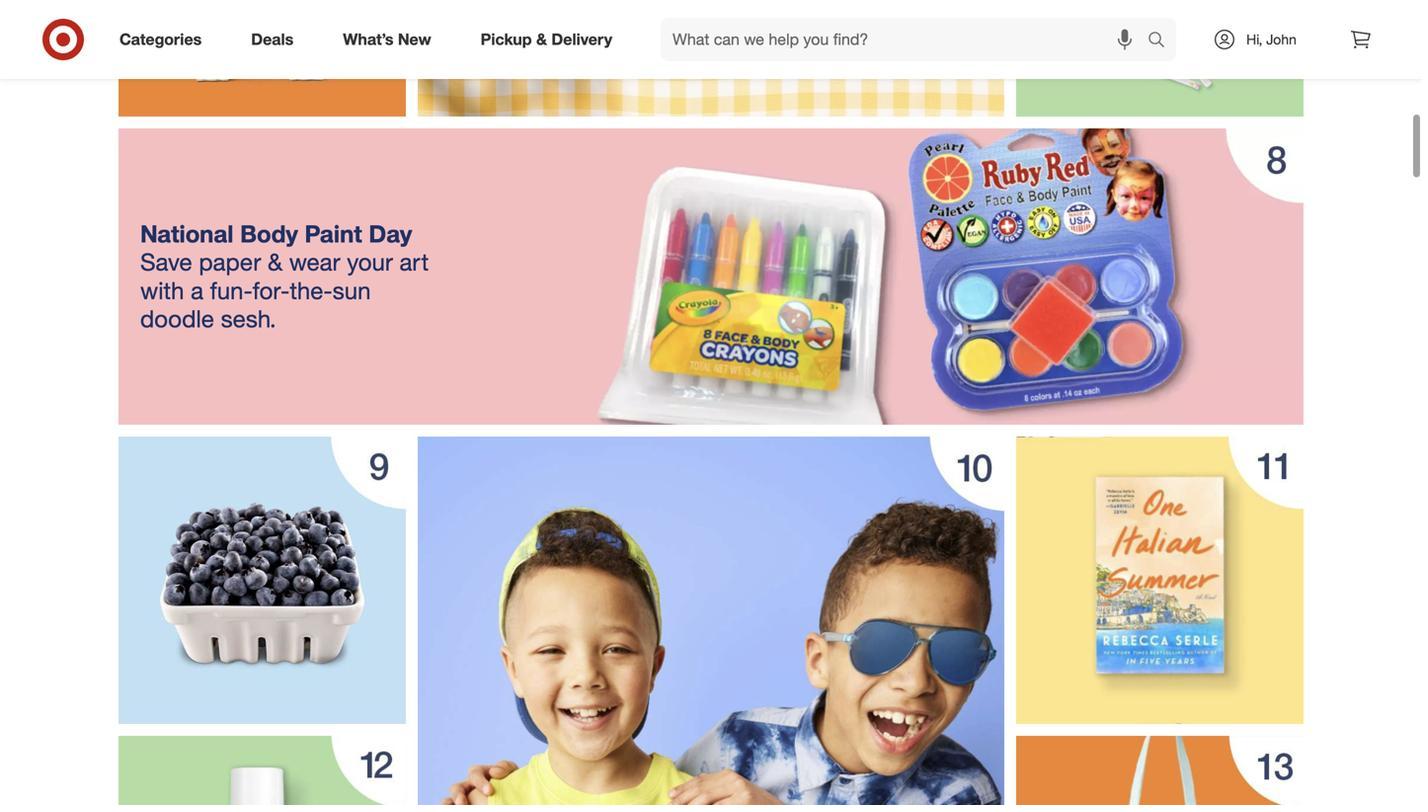 Task type: describe. For each thing, give the bounding box(es) containing it.
& inside national body paint day save paper & wear your art with a fun-for-the-sun doodle sesh.
[[268, 248, 283, 276]]

crayola 8ct face & body crayons image
[[119, 128, 1304, 425]]

national picnic month button
[[418, 0, 1005, 805]]

search
[[1139, 32, 1187, 51]]

national for national body paint day save paper & wear your art with a fun-for-the-sun doodle sesh.
[[140, 219, 234, 248]]

what's
[[343, 30, 394, 49]]

picnic
[[684, 10, 763, 43]]

save
[[140, 248, 192, 276]]

body
[[240, 219, 298, 248]]

pickup
[[481, 30, 532, 49]]

sun
[[333, 276, 371, 305]]

doodle
[[140, 304, 214, 333]]

john
[[1267, 31, 1297, 48]]

pickup & delivery link
[[464, 18, 637, 61]]

fun-
[[210, 276, 253, 305]]

pickup & delivery
[[481, 30, 613, 49]]

What can we help you find? suggestions appear below search field
[[661, 18, 1153, 61]]

search button
[[1139, 18, 1187, 65]]

hi, john
[[1247, 31, 1297, 48]]

categories link
[[103, 18, 226, 61]]

day
[[369, 219, 412, 248]]



Task type: locate. For each thing, give the bounding box(es) containing it.
national inside "button"
[[570, 10, 677, 43]]

categories
[[120, 30, 202, 49]]

the-
[[290, 276, 333, 305]]

0 vertical spatial national
[[570, 10, 677, 43]]

1 vertical spatial national
[[140, 219, 234, 248]]

1 horizontal spatial &
[[537, 30, 547, 49]]

paper
[[199, 248, 261, 276]]

national
[[570, 10, 677, 43], [140, 219, 234, 248]]

& right pickup
[[537, 30, 547, 49]]

national for national picnic month
[[570, 10, 677, 43]]

art
[[400, 248, 429, 276]]

month
[[771, 10, 852, 43]]

a
[[191, 276, 204, 305]]

your
[[347, 248, 393, 276]]

what's new link
[[326, 18, 456, 61]]

& left wear
[[268, 248, 283, 276]]

deals link
[[234, 18, 318, 61]]

national inside national body paint day save paper & wear your art with a fun-for-the-sun doodle sesh.
[[140, 219, 234, 248]]

with
[[140, 276, 184, 305]]

delivery
[[552, 30, 613, 49]]

deals
[[251, 30, 294, 49]]

paint
[[305, 219, 362, 248]]

0 horizontal spatial &
[[268, 248, 283, 276]]

1 horizontal spatial national
[[570, 10, 677, 43]]

&
[[537, 30, 547, 49], [268, 248, 283, 276]]

new
[[398, 30, 431, 49]]

what's new
[[343, 30, 431, 49]]

national body paint day save paper & wear your art with a fun-for-the-sun doodle sesh.
[[140, 219, 436, 333]]

& inside pickup & delivery link
[[537, 30, 547, 49]]

sesh.
[[221, 304, 276, 333]]

wear
[[289, 248, 340, 276]]

hi,
[[1247, 31, 1263, 48]]

1 vertical spatial &
[[268, 248, 283, 276]]

national picnic month
[[570, 10, 852, 43]]

for-
[[253, 276, 290, 305]]

0 vertical spatial &
[[537, 30, 547, 49]]

0 horizontal spatial national
[[140, 219, 234, 248]]



Task type: vqa. For each thing, say whether or not it's contained in the screenshot.
and inside the MORE RETURN TIME AT TARGET — GET AN ADDITIONAL 30 DAYS FOR RETURNS AND EXCHANGES
no



